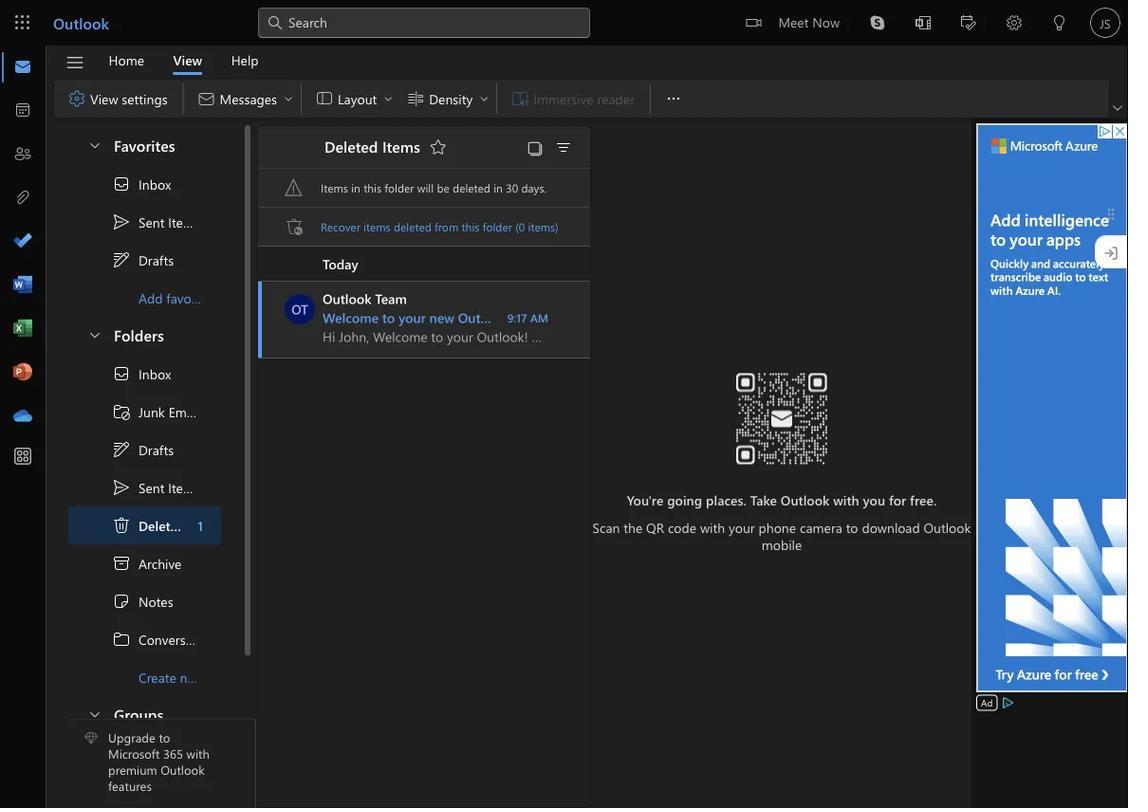 Task type: describe. For each thing, give the bounding box(es) containing it.
camera
[[800, 519, 843, 536]]


[[285, 217, 304, 236]]

this inside button
[[462, 219, 480, 234]]

 button
[[655, 80, 693, 118]]


[[407, 89, 426, 108]]

help
[[231, 51, 259, 69]]

for
[[890, 492, 907, 509]]

drafts for 
[[139, 251, 174, 269]]

view inside  view settings
[[90, 90, 118, 107]]

 inbox for 
[[112, 175, 171, 194]]


[[665, 89, 684, 108]]

30
[[506, 180, 519, 196]]

application containing outlook
[[0, 0, 1129, 809]]

today
[[323, 255, 359, 273]]

js image
[[1091, 8, 1121, 38]]


[[429, 138, 448, 157]]


[[315, 89, 334, 108]]

0 vertical spatial deleted
[[453, 180, 491, 196]]

Search for email, meetings, files and more. field
[[287, 12, 579, 32]]

 sent items for  "tree item" within the tree
[[112, 479, 200, 498]]

am
[[531, 310, 549, 326]]

ad
[[982, 697, 993, 710]]

mail image
[[13, 58, 32, 77]]

 notes
[[112, 592, 173, 611]]


[[527, 140, 544, 157]]

items)
[[528, 219, 559, 234]]

 inside  density 
[[479, 93, 490, 104]]

items inside  deleted items
[[189, 517, 222, 535]]

 button
[[56, 47, 94, 79]]


[[112, 592, 131, 611]]

outlook team image
[[285, 294, 315, 325]]


[[871, 15, 886, 30]]

new inside message list no conversations selected list box
[[430, 309, 455, 327]]

inbox for 
[[139, 175, 171, 193]]

create
[[139, 669, 176, 687]]

 layout 
[[315, 89, 394, 108]]

message list section
[[258, 122, 591, 808]]

folder inside tree item
[[208, 669, 242, 687]]

mobile
[[762, 536, 803, 554]]

 drafts for 
[[112, 441, 174, 460]]

be
[[437, 180, 450, 196]]

 junk email
[[112, 403, 200, 422]]

to inside you're going places. take outlook with you for free. scan the qr code with your phone camera to download outlook mobile
[[847, 519, 859, 536]]

 for 
[[112, 175, 131, 194]]

tab list inside application
[[94, 46, 273, 75]]

powerpoint image
[[13, 364, 32, 383]]

team
[[375, 290, 407, 308]]

1
[[198, 517, 203, 535]]

messages
[[220, 90, 277, 107]]

message list no conversations selected list box
[[258, 247, 591, 808]]

 sent items for 1st  "tree item" from the top of the application containing outlook
[[112, 213, 200, 232]]

items
[[364, 219, 391, 234]]

to do image
[[13, 233, 32, 252]]

outlook.com
[[458, 309, 537, 327]]

 tree item inside tree
[[68, 469, 221, 507]]


[[112, 630, 131, 649]]

will
[[418, 180, 434, 196]]

calendar image
[[13, 102, 32, 121]]

 button
[[549, 134, 579, 160]]

 search field
[[258, 0, 591, 43]]

upgrade to microsoft 365 with premium outlook features
[[108, 730, 210, 795]]

with inside upgrade to microsoft 365 with premium outlook features
[[187, 746, 210, 763]]


[[285, 179, 304, 197]]


[[1114, 103, 1123, 113]]


[[67, 89, 86, 108]]

onedrive image
[[13, 407, 32, 426]]

take
[[751, 492, 778, 509]]

home button
[[94, 46, 159, 75]]

folders tree item
[[68, 317, 221, 355]]

 inside  layout 
[[383, 93, 394, 104]]


[[747, 15, 762, 30]]

help button
[[217, 46, 273, 75]]

favorites tree item
[[68, 127, 221, 165]]

 button for favorites
[[78, 127, 110, 162]]

create new folder tree item
[[68, 659, 242, 697]]

groups
[[114, 704, 164, 725]]

 button
[[423, 132, 454, 162]]

outlook link
[[53, 0, 109, 46]]

outlook team
[[323, 290, 407, 308]]

ot
[[292, 301, 308, 318]]


[[197, 89, 216, 108]]

 tree item
[[68, 507, 222, 545]]

1 vertical spatial with
[[701, 519, 726, 536]]

 inbox for 
[[112, 365, 171, 384]]

junk
[[139, 403, 165, 421]]

folder inside button
[[483, 219, 513, 234]]

1  tree item from the top
[[68, 203, 221, 241]]

 button
[[855, 0, 901, 46]]

you're
[[627, 492, 664, 509]]

outlook inside message list no conversations selected list box
[[323, 290, 372, 308]]

scan
[[593, 519, 620, 536]]

create new folder
[[139, 669, 242, 687]]

 drafts for 
[[112, 251, 174, 270]]

set your advertising preferences image
[[1001, 696, 1016, 711]]

groups tree item
[[68, 697, 221, 735]]

notes
[[139, 593, 173, 611]]

items in this folder will be deleted in 30 days.
[[321, 180, 547, 196]]

 inside favorites tree item
[[87, 137, 103, 152]]


[[555, 139, 573, 158]]

account
[[541, 309, 588, 327]]

folders
[[114, 324, 164, 345]]

items inside the favorites tree
[[168, 213, 200, 231]]

phone
[[759, 519, 797, 536]]

deleted inside deleted items 
[[325, 136, 378, 156]]

add favorite tree item
[[68, 279, 221, 317]]

 button
[[901, 0, 947, 48]]

sent inside the favorites tree
[[139, 213, 165, 231]]


[[112, 555, 131, 573]]

settings
[[122, 90, 168, 107]]


[[916, 15, 931, 30]]

 inside the favorites tree
[[112, 213, 131, 232]]

layout group
[[306, 80, 493, 114]]

meet
[[779, 13, 809, 30]]

new inside create new folder tree item
[[180, 669, 204, 687]]

 button
[[992, 0, 1038, 48]]

features
[[108, 778, 152, 795]]

 button
[[1110, 99, 1127, 118]]

files image
[[13, 189, 32, 208]]

tree inside application
[[68, 355, 242, 697]]

places.
[[706, 492, 747, 509]]

 density 
[[407, 89, 490, 108]]



Task type: locate. For each thing, give the bounding box(es) containing it.
2  tree item from the top
[[68, 469, 221, 507]]

excel image
[[13, 320, 32, 339]]

outlook up welcome
[[323, 290, 372, 308]]

recover items deleted from this folder (0 items) button
[[321, 219, 591, 235]]

drafts inside the favorites tree
[[139, 251, 174, 269]]

1 drafts from the top
[[139, 251, 174, 269]]

1  drafts from the top
[[112, 251, 174, 270]]

0 horizontal spatial in
[[351, 180, 361, 196]]

 down favorites tree item on the left of the page
[[112, 175, 131, 194]]

2  from the top
[[112, 365, 131, 384]]

to right upgrade
[[159, 730, 170, 747]]

view inside button
[[173, 51, 202, 69]]

outlook up  button on the top left
[[53, 12, 109, 33]]

inbox down favorites tree item on the left of the page
[[139, 175, 171, 193]]

1 vertical spatial to
[[847, 519, 859, 536]]


[[1007, 15, 1023, 30]]


[[266, 13, 285, 32]]

this up items on the left top of the page
[[364, 180, 382, 196]]

download
[[863, 519, 921, 536]]

 inbox down favorites tree item on the left of the page
[[112, 175, 171, 194]]

outlook banner
[[0, 0, 1129, 48]]

deleted left from
[[394, 219, 432, 234]]

 inside  messages 
[[283, 93, 294, 104]]

1 horizontal spatial new
[[430, 309, 455, 327]]

0 vertical spatial  inbox
[[112, 175, 171, 194]]

 tree item for 
[[68, 165, 221, 203]]

in left 30
[[494, 180, 503, 196]]

to inside message list no conversations selected list box
[[383, 309, 395, 327]]

 up add favorite tree item
[[112, 251, 131, 270]]

premium features image
[[85, 732, 98, 746]]

0 vertical spatial sent
[[139, 213, 165, 231]]

2  drafts from the top
[[112, 441, 174, 460]]

email
[[169, 403, 200, 421]]

0 vertical spatial  button
[[78, 127, 110, 162]]

outlook up camera
[[781, 492, 830, 509]]

0 vertical spatial  tree item
[[68, 203, 221, 241]]

 sent items
[[112, 213, 200, 232], [112, 479, 200, 498]]


[[283, 93, 294, 104], [383, 93, 394, 104], [479, 93, 490, 104], [87, 137, 103, 152], [87, 327, 103, 342], [87, 707, 103, 722]]

 tree item
[[68, 621, 221, 659]]

 left 
[[383, 93, 394, 104]]

 tree item for 
[[68, 241, 221, 279]]

0 horizontal spatial to
[[159, 730, 170, 747]]

1 vertical spatial new
[[180, 669, 204, 687]]

1 vertical spatial 
[[112, 441, 131, 460]]

2  from the top
[[112, 441, 131, 460]]

0 vertical spatial inbox
[[139, 175, 171, 193]]

folder left "will"
[[385, 180, 414, 196]]

0 vertical spatial view
[[173, 51, 202, 69]]

1 vertical spatial deleted
[[139, 517, 186, 535]]


[[1053, 15, 1068, 30]]

1  tree item from the top
[[68, 165, 221, 203]]

today heading
[[258, 247, 591, 282]]

items inside deleted items 
[[383, 136, 420, 156]]

2 in from the left
[[494, 180, 503, 196]]

 button for groups
[[78, 697, 110, 732]]

sent up  tree item
[[139, 479, 165, 497]]

 button left folders
[[78, 317, 110, 352]]

1 vertical spatial view
[[90, 90, 118, 107]]

view up 
[[173, 51, 202, 69]]

2  sent items from the top
[[112, 479, 200, 498]]

people image
[[13, 145, 32, 164]]

1 in from the left
[[351, 180, 361, 196]]

 button for folders
[[78, 317, 110, 352]]

 inside 'groups' tree item
[[87, 707, 103, 722]]

0 vertical spatial  tree item
[[68, 165, 221, 203]]

0 vertical spatial with
[[834, 492, 860, 509]]

archive
[[139, 555, 182, 573]]


[[962, 15, 977, 30]]

 up add favorite tree item
[[112, 213, 131, 232]]


[[112, 517, 131, 536]]

0 vertical spatial  sent items
[[112, 213, 200, 232]]

favorite
[[166, 289, 211, 307]]

inbox inside the favorites tree
[[139, 175, 171, 193]]

this right from
[[462, 219, 480, 234]]

0 horizontal spatial your
[[399, 309, 426, 327]]

in
[[351, 180, 361, 196], [494, 180, 503, 196]]

to right camera
[[847, 519, 859, 536]]

recover
[[321, 219, 361, 234]]

1 vertical spatial  drafts
[[112, 441, 174, 460]]

folder left (0
[[483, 219, 513, 234]]

(0
[[516, 219, 525, 234]]

outlook down free.
[[924, 519, 972, 536]]

0 vertical spatial this
[[364, 180, 382, 196]]

1 horizontal spatial folder
[[385, 180, 414, 196]]

 tree item up  deleted items
[[68, 469, 221, 507]]

1 vertical spatial 
[[112, 479, 131, 498]]

1 horizontal spatial deleted
[[453, 180, 491, 196]]

new
[[430, 309, 455, 327], [180, 669, 204, 687]]

0 vertical spatial folder
[[385, 180, 414, 196]]

 for 
[[112, 365, 131, 384]]

1 vertical spatial drafts
[[139, 441, 174, 459]]

1  button from the top
[[78, 127, 110, 162]]

1  from the top
[[112, 213, 131, 232]]

2 vertical spatial folder
[[208, 669, 242, 687]]

2  tree item from the top
[[68, 355, 221, 393]]

9:17
[[508, 310, 527, 326]]

microsoft
[[108, 746, 160, 763]]

 button up the "premium features" image
[[78, 697, 110, 732]]

0 vertical spatial 
[[112, 175, 131, 194]]

 button inside favorites tree item
[[78, 127, 110, 162]]

tree containing 
[[68, 355, 242, 697]]

0 vertical spatial 
[[112, 213, 131, 232]]

2 vertical spatial  button
[[78, 697, 110, 732]]


[[112, 403, 131, 422]]

 button
[[1038, 0, 1083, 48]]

tab list containing home
[[94, 46, 273, 75]]

 left 
[[283, 93, 294, 104]]

1 vertical spatial  tree item
[[68, 431, 221, 469]]

2 vertical spatial to
[[159, 730, 170, 747]]

drafts for 
[[139, 441, 174, 459]]

you're going places. take outlook with you for free. scan the qr code with your phone camera to download outlook mobile
[[593, 492, 972, 554]]

 left folders
[[87, 327, 103, 342]]

 drafts up add favorite tree item
[[112, 251, 174, 270]]

inbox up  junk email
[[139, 365, 171, 383]]

1  inbox from the top
[[112, 175, 171, 194]]

1  tree item from the top
[[68, 241, 221, 279]]

 drafts
[[112, 251, 174, 270], [112, 441, 174, 460]]

to down team
[[383, 309, 395, 327]]

9:17 am
[[508, 310, 549, 326]]

tab list
[[94, 46, 273, 75]]

 tree item for 
[[68, 431, 221, 469]]

2 drafts from the top
[[139, 441, 174, 459]]

0 horizontal spatial new
[[180, 669, 204, 687]]

view button
[[159, 46, 217, 75]]

 tree item
[[68, 203, 221, 241], [68, 469, 221, 507]]

 inside the favorites tree
[[112, 175, 131, 194]]

 tree item
[[68, 165, 221, 203], [68, 355, 221, 393]]

with down places. at bottom right
[[701, 519, 726, 536]]

view right ""
[[90, 90, 118, 107]]

 button
[[947, 0, 992, 48]]

qr
[[647, 519, 665, 536]]

to inside upgrade to microsoft 365 with premium outlook features
[[159, 730, 170, 747]]

2 vertical spatial with
[[187, 746, 210, 763]]

to for welcome to your new outlook.com account
[[383, 309, 395, 327]]

365
[[163, 746, 183, 763]]

 inside the favorites tree
[[112, 251, 131, 270]]

0 vertical spatial deleted
[[325, 136, 378, 156]]

0 vertical spatial drafts
[[139, 251, 174, 269]]

 tree item
[[68, 393, 221, 431]]

your down team
[[399, 309, 426, 327]]

2 horizontal spatial with
[[834, 492, 860, 509]]

1  from the top
[[112, 175, 131, 194]]

1 vertical spatial folder
[[483, 219, 513, 234]]

 tree item up junk
[[68, 355, 221, 393]]

 deleted items
[[112, 517, 222, 536]]

sent up add at top
[[139, 213, 165, 231]]


[[65, 53, 85, 73]]

 messages 
[[197, 89, 294, 108]]

code
[[668, 519, 697, 536]]

1 vertical spatial sent
[[139, 479, 165, 497]]

1 sent from the top
[[139, 213, 165, 231]]

1 vertical spatial deleted
[[394, 219, 432, 234]]

items
[[383, 136, 420, 156], [321, 180, 348, 196], [168, 213, 200, 231], [168, 479, 200, 497], [189, 517, 222, 535]]

1 vertical spatial 
[[112, 365, 131, 384]]

 sent items inside tree
[[112, 479, 200, 498]]

1 vertical spatial  sent items
[[112, 479, 200, 498]]

inbox for 
[[139, 365, 171, 383]]

your down places. at bottom right
[[729, 519, 755, 536]]

0 horizontal spatial deleted
[[394, 219, 432, 234]]

your inside you're going places. take outlook with you for free. scan the qr code with your phone camera to download outlook mobile
[[729, 519, 755, 536]]

density
[[429, 90, 473, 107]]

1 horizontal spatial this
[[462, 219, 480, 234]]

with left the you on the bottom right of the page
[[834, 492, 860, 509]]

1 vertical spatial  tree item
[[68, 469, 221, 507]]

0 vertical spatial to
[[383, 309, 395, 327]]

drafts up add at top
[[139, 251, 174, 269]]

favorites tree
[[68, 120, 221, 317]]

new right create
[[180, 669, 204, 687]]

home
[[109, 51, 144, 69]]

recover items deleted from this folder (0 items)
[[321, 219, 559, 234]]

1  sent items from the top
[[112, 213, 200, 232]]

 up 
[[112, 479, 131, 498]]

 inside tree
[[112, 365, 131, 384]]

add
[[139, 289, 163, 307]]

deleted down  layout 
[[325, 136, 378, 156]]

2  button from the top
[[78, 317, 110, 352]]

with right 365
[[187, 746, 210, 763]]

sent
[[139, 213, 165, 231], [139, 479, 165, 497]]

0 vertical spatial  drafts
[[112, 251, 174, 270]]

1 vertical spatial  tree item
[[68, 355, 221, 393]]

 down 
[[112, 441, 131, 460]]

 for 
[[112, 251, 131, 270]]

 tree item down favorites
[[68, 165, 221, 203]]

 tree item for 
[[68, 355, 221, 393]]

drafts down  junk email
[[139, 441, 174, 459]]

application
[[0, 0, 1129, 809]]

outlook right premium
[[161, 762, 205, 779]]

you
[[864, 492, 886, 509]]

 drafts inside the favorites tree
[[112, 251, 174, 270]]

1 horizontal spatial in
[[494, 180, 503, 196]]

deleted items heading
[[300, 126, 454, 168]]

 up 
[[112, 365, 131, 384]]

 drafts inside tree
[[112, 441, 174, 460]]


[[112, 175, 131, 194], [112, 365, 131, 384]]

2  tree item from the top
[[68, 431, 221, 469]]

inbox
[[139, 175, 171, 193], [139, 365, 171, 383]]

upgrade
[[108, 730, 156, 747]]

 up the "premium features" image
[[87, 707, 103, 722]]

 tree item
[[68, 583, 221, 621]]

0 vertical spatial your
[[399, 309, 426, 327]]

left-rail-appbar navigation
[[4, 46, 42, 439]]

0 horizontal spatial with
[[187, 746, 210, 763]]

 for 
[[112, 441, 131, 460]]

tree
[[68, 355, 242, 697]]

1 horizontal spatial to
[[383, 309, 395, 327]]

to for upgrade to microsoft 365 with premium outlook features
[[159, 730, 170, 747]]

 sent items up  tree item
[[112, 479, 200, 498]]

0 horizontal spatial this
[[364, 180, 382, 196]]

 tree item
[[68, 545, 221, 583]]

going
[[668, 492, 703, 509]]

 inbox down folders tree item
[[112, 365, 171, 384]]

2  inbox from the top
[[112, 365, 171, 384]]

sent inside tree
[[139, 479, 165, 497]]

2 horizontal spatial to
[[847, 519, 859, 536]]

favorites
[[114, 135, 175, 155]]

outlook
[[53, 12, 109, 33], [323, 290, 372, 308], [781, 492, 830, 509], [924, 519, 972, 536], [161, 762, 205, 779]]

 sent items inside the favorites tree
[[112, 213, 200, 232]]

outlook inside banner
[[53, 12, 109, 33]]

with
[[834, 492, 860, 509], [701, 519, 726, 536], [187, 746, 210, 763]]

2 inbox from the top
[[139, 365, 171, 383]]

1 vertical spatial  inbox
[[112, 365, 171, 384]]

2 sent from the top
[[139, 479, 165, 497]]

 inbox inside the favorites tree
[[112, 175, 171, 194]]

your inside message list no conversations selected list box
[[399, 309, 426, 327]]

welcome
[[323, 309, 379, 327]]

0 horizontal spatial view
[[90, 90, 118, 107]]

1 horizontal spatial view
[[173, 51, 202, 69]]

 view settings
[[67, 89, 168, 108]]

2  from the top
[[112, 479, 131, 498]]

new left outlook.com
[[430, 309, 455, 327]]

 archive
[[112, 555, 182, 573]]

outlook inside upgrade to microsoft 365 with premium outlook features
[[161, 762, 205, 779]]

free.
[[911, 492, 937, 509]]

 button
[[522, 134, 549, 160]]

 sent items up add at top
[[112, 213, 200, 232]]

2 horizontal spatial folder
[[483, 219, 513, 234]]

meet now
[[779, 13, 840, 30]]

word image
[[13, 276, 32, 295]]

 inside tree
[[112, 441, 131, 460]]

add favorite
[[139, 289, 211, 307]]

Select a conversation checkbox
[[285, 294, 323, 325]]

0 vertical spatial 
[[112, 251, 131, 270]]

0 vertical spatial  tree item
[[68, 241, 221, 279]]

deleted inside button
[[394, 219, 432, 234]]

 button inside folders tree item
[[78, 317, 110, 352]]

0 vertical spatial new
[[430, 309, 455, 327]]

folder right create
[[208, 669, 242, 687]]

 tree item
[[68, 241, 221, 279], [68, 431, 221, 469]]

in up recover
[[351, 180, 361, 196]]

premium
[[108, 762, 157, 779]]

1 vertical spatial  button
[[78, 317, 110, 352]]

 tree item up add at top
[[68, 241, 221, 279]]

deleted items 
[[325, 136, 448, 157]]

deleted inside  deleted items
[[139, 517, 186, 535]]

 drafts down  tree item
[[112, 441, 174, 460]]

1 vertical spatial your
[[729, 519, 755, 536]]

1 horizontal spatial your
[[729, 519, 755, 536]]

days.
[[522, 180, 547, 196]]

 inside folders tree item
[[87, 327, 103, 342]]

now
[[813, 13, 840, 30]]

 tree item down junk
[[68, 431, 221, 469]]

layout
[[338, 90, 377, 107]]

more apps image
[[13, 448, 32, 467]]

 right density
[[479, 93, 490, 104]]

deleted up archive
[[139, 517, 186, 535]]

 button down ""
[[78, 127, 110, 162]]

1 vertical spatial this
[[462, 219, 480, 234]]

 left favorites
[[87, 137, 103, 152]]

to
[[383, 309, 395, 327], [847, 519, 859, 536], [159, 730, 170, 747]]

3  button from the top
[[78, 697, 110, 732]]

0 horizontal spatial deleted
[[139, 517, 186, 535]]

deleted right 'be'
[[453, 180, 491, 196]]

1 horizontal spatial with
[[701, 519, 726, 536]]

inbox inside tree
[[139, 365, 171, 383]]

1 inbox from the top
[[139, 175, 171, 193]]

 button inside 'groups' tree item
[[78, 697, 110, 732]]

drafts
[[139, 251, 174, 269], [139, 441, 174, 459]]

1 horizontal spatial deleted
[[325, 136, 378, 156]]

1 vertical spatial inbox
[[139, 365, 171, 383]]

 tree item up add favorite tree item
[[68, 203, 221, 241]]

your
[[399, 309, 426, 327], [729, 519, 755, 536]]

 inside tree
[[112, 479, 131, 498]]

0 horizontal spatial folder
[[208, 669, 242, 687]]

1  from the top
[[112, 251, 131, 270]]



Task type: vqa. For each thing, say whether or not it's contained in the screenshot.
'Add a subject' text field
no



